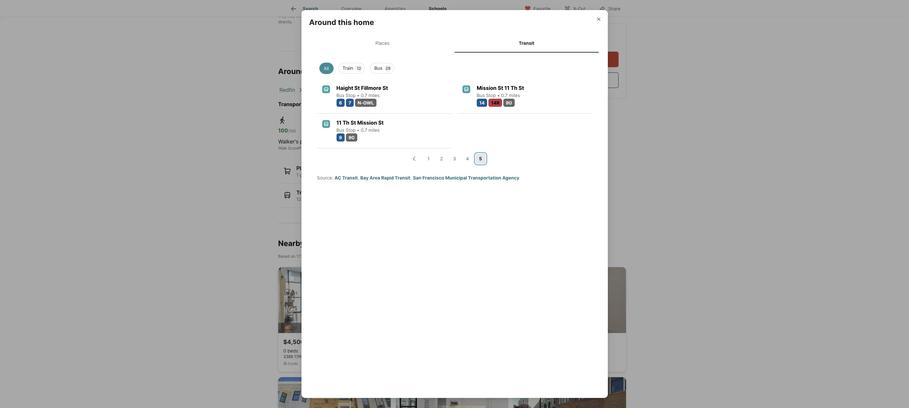 Task type: describe. For each thing, give the bounding box(es) containing it.
not inside school service boundaries are intended to be used as a reference only; they may change and are not
[[326, 14, 332, 19]]

miles for 11 th st mission st
[[369, 127, 380, 133]]

around for around this home
[[309, 18, 336, 27]]

bay area rapid transit link
[[361, 175, 411, 181]]

overview
[[341, 6, 362, 11]]

around this home dialog
[[301, 10, 608, 398]]

$4,500
[[283, 339, 305, 345]]

rider's
[[339, 138, 355, 145]]

mission dolores link
[[384, 87, 423, 93]]

100 for walker's
[[278, 127, 288, 134]]

area
[[370, 175, 380, 181]]

5
[[479, 156, 482, 162]]

ca
[[337, 354, 343, 359]]

• inside haight st fillmore st bus stop • 0.7 miles
[[357, 93, 360, 98]]

mission for mission dolores
[[384, 87, 403, 93]]

guaranteed
[[333, 14, 354, 19]]

th inside mission st 11 th st bus stop • 0.7 miles
[[511, 85, 518, 91]]

miles for mission st 11 th st
[[509, 93, 520, 98]]

restaurants,
[[326, 172, 351, 178]]

rider's paradise transit score ®
[[339, 138, 378, 151]]

school service boundaries are intended to be used as a reference only; they may change and are not
[[278, 8, 511, 19]]

bus 29
[[375, 65, 391, 71]]

stop for 11 th st mission st
[[346, 127, 356, 133]]

owl
[[363, 100, 374, 106]]

contact
[[453, 14, 467, 19]]

municipal
[[445, 175, 467, 181]]

11 th st mission st bus stop • 0.7 miles
[[337, 119, 384, 133]]

5 button
[[476, 154, 486, 164]]

reference
[[483, 8, 501, 13]]

to inside guaranteed to be accurate. to verify school enrollment eligibility, contact the school district directly.
[[355, 14, 359, 19]]

share button
[[594, 1, 626, 15]]

all
[[324, 66, 329, 71]]

source:
[[317, 175, 333, 181]]

0.7 inside haight st fillmore st bus stop • 0.7 miles
[[361, 93, 367, 98]]

2 button
[[437, 154, 447, 164]]

bus inside haight st fillmore st bus stop • 0.7 miles
[[337, 93, 345, 98]]

paradise for walker's paradise
[[300, 138, 321, 145]]

to
[[384, 14, 389, 19]]

schools
[[429, 6, 447, 11]]

on
[[291, 254, 295, 259]]

3 button
[[450, 154, 460, 164]]

mission st 11 th st bus stop • 0.7 miles
[[477, 85, 524, 98]]

1 horizontal spatial 15th
[[325, 67, 341, 76]]

redfin link
[[280, 87, 295, 93]]

around for around 1731 15th st
[[278, 67, 305, 76]]

mission dolores
[[384, 87, 423, 93]]

0 vertical spatial are
[[430, 8, 436, 13]]

score for walker's
[[288, 146, 299, 151]]

directly.
[[278, 20, 293, 24]]

haight st fillmore st bus stop • 0.7 miles
[[337, 85, 388, 98]]

guaranteed to be accurate. to verify school enrollment eligibility, contact the school district directly.
[[278, 14, 501, 24]]

favorite button
[[519, 1, 556, 15]]

th inside '11 th st mission st bus stop • 0.7 miles'
[[343, 119, 350, 126]]

6
[[339, 100, 342, 106]]

beds
[[288, 348, 298, 354]]

® for rider's
[[363, 146, 366, 151]]

parks
[[357, 172, 369, 178]]

100 for rider's
[[339, 127, 348, 134]]

0.7 for mission st 11 th st
[[501, 93, 508, 98]]

n-owl
[[358, 100, 374, 106]]

miles inside haight st fillmore st bus stop • 0.7 miles
[[369, 93, 380, 98]]

• for 11 th st mission st
[[357, 127, 360, 133]]

photo of 1863 mission st unit 402, san francisco, ca 94103 image
[[396, 377, 509, 408]]

francisco,
[[317, 354, 336, 359]]

3388
[[283, 354, 293, 359]]

transit inside 'tab'
[[519, 40, 535, 46]]

n-
[[358, 100, 363, 106]]

1 vertical spatial are
[[319, 14, 325, 19]]

favorite
[[534, 6, 551, 11]]

bus image for haight st fillmore st
[[322, 85, 330, 93]]

around this home
[[309, 18, 374, 27]]

endorse
[[308, 8, 323, 13]]

rapid
[[381, 175, 394, 181]]

94110
[[344, 354, 355, 359]]

overview tab
[[330, 1, 373, 17]]

1 vertical spatial 90
[[349, 135, 355, 140]]

based on 1731 15th st
[[278, 254, 319, 259]]

3
[[453, 156, 456, 162]]

rentals
[[306, 239, 332, 248]]

mission for mission st 11 th st bus stop • 0.7 miles
[[477, 85, 497, 91]]

transit tab
[[455, 35, 599, 51]]

only;
[[502, 8, 511, 13]]

photo of 3388 17th st, san francisco, ca 94110 image
[[278, 267, 391, 333]]

3 score from the left
[[404, 146, 415, 151]]

11 inside '11 th st mission st bus stop • 0.7 miles'
[[337, 119, 342, 126]]

1 inside places 1 grocery, 37 restaurants, 0 parks
[[296, 172, 299, 178]]

search link
[[290, 5, 318, 13]]

california link
[[306, 87, 329, 93]]

california
[[306, 87, 329, 93]]

2 vertical spatial san
[[309, 354, 316, 359]]

district
[[489, 14, 501, 19]]

bike
[[395, 146, 403, 151]]

based
[[278, 254, 290, 259]]

12
[[357, 66, 361, 71]]

fillmore
[[361, 85, 382, 91]]

boundaries
[[408, 8, 429, 13]]

as
[[475, 8, 479, 13]]

san francisco link
[[339, 87, 374, 93]]

the
[[468, 14, 474, 19]]

1 button
[[424, 154, 434, 164]]

stop inside haight st fillmore st bus stop • 0.7 miles
[[346, 93, 356, 98]]

home
[[354, 18, 374, 27]]

11 inside mission st 11 th st bus stop • 0.7 miles
[[505, 85, 510, 91]]

intended
[[437, 8, 453, 13]]

mission inside '11 th st mission st bus stop • 0.7 miles'
[[357, 119, 377, 126]]

14r
[[491, 100, 500, 106]]

0 inside places 1 grocery, 37 restaurants, 0 parks
[[353, 172, 355, 178]]

x-out
[[574, 6, 586, 11]]

be inside school service boundaries are intended to be used as a reference only; they may change and are not
[[459, 8, 464, 13]]

0 vertical spatial francisco
[[350, 87, 374, 93]]

ac transit link
[[335, 175, 358, 181]]

haight
[[337, 85, 353, 91]]

bus image
[[322, 120, 330, 128]]

7
[[349, 100, 351, 106]]

source: ac transit , bay area rapid transit , san francisco municipal transportation agency
[[317, 175, 520, 181]]

bus inside '11 th st mission st bus stop • 0.7 miles'
[[337, 127, 345, 133]]

walk
[[278, 146, 287, 151]]

walker's
[[278, 138, 299, 145]]

redfin for redfin does not endorse or guarantee this information.
[[278, 8, 290, 13]]

score for rider's
[[352, 146, 363, 151]]

out
[[578, 6, 586, 11]]



Task type: locate. For each thing, give the bounding box(es) containing it.
2 horizontal spatial mission
[[477, 85, 497, 91]]

bus image
[[322, 85, 330, 93], [463, 85, 470, 93]]

francisco down 1 'button'
[[423, 175, 444, 181]]

be inside guaranteed to be accurate. to verify school enrollment eligibility, contact the school district directly.
[[360, 14, 365, 19]]

2 score from the left
[[352, 146, 363, 151]]

redfin does not endorse or guarantee this information.
[[278, 8, 379, 13]]

1 vertical spatial san
[[413, 175, 422, 181]]

® inside walker's paradise walk score ®
[[299, 146, 301, 151]]

1 vertical spatial 1
[[296, 172, 299, 178]]

mission down n-owl
[[357, 119, 377, 126]]

•
[[357, 93, 360, 98], [498, 93, 500, 98], [357, 127, 360, 133]]

1 vertical spatial 0
[[283, 348, 286, 354]]

1 horizontal spatial to
[[454, 8, 458, 13]]

places for places 1 grocery, 37 restaurants, 0 parks
[[296, 165, 313, 171]]

paradise for rider's paradise
[[357, 138, 378, 145]]

0.7 inside '11 th st mission st bus stop • 0.7 miles'
[[361, 127, 367, 133]]

service
[[394, 8, 407, 13]]

not up change
[[301, 8, 307, 13]]

list box inside around this home dialog
[[314, 60, 595, 74]]

0 horizontal spatial places
[[296, 165, 313, 171]]

to up contact
[[454, 8, 458, 13]]

bus inside list box
[[375, 65, 382, 71]]

miles inside mission st 11 th st bus stop • 0.7 miles
[[509, 93, 520, 98]]

17th
[[294, 354, 302, 359]]

0 horizontal spatial 1731
[[297, 254, 305, 259]]

1
[[428, 156, 430, 162], [296, 172, 299, 178]]

does
[[291, 8, 300, 13]]

around down or on the left top of the page
[[309, 18, 336, 27]]

1 vertical spatial tab list
[[309, 34, 600, 53]]

, right rapid
[[411, 175, 412, 181]]

bus inside mission st 11 th st bus stop • 0.7 miles
[[477, 93, 485, 98]]

places up grocery,
[[296, 165, 313, 171]]

0 vertical spatial to
[[454, 8, 458, 13]]

1 vertical spatial 11
[[337, 119, 342, 126]]

places for places
[[376, 40, 390, 46]]

0 vertical spatial redfin
[[278, 8, 290, 13]]

0 vertical spatial 90
[[506, 100, 512, 106]]

37
[[319, 172, 324, 178]]

0 horizontal spatial bus image
[[322, 85, 330, 93]]

0 horizontal spatial are
[[319, 14, 325, 19]]

® right bike
[[415, 146, 418, 151]]

1 vertical spatial transportation
[[468, 175, 502, 181]]

• inside '11 th st mission st bus stop • 0.7 miles'
[[357, 127, 360, 133]]

1 horizontal spatial ®
[[363, 146, 366, 151]]

bay
[[361, 175, 369, 181]]

15th left train
[[325, 67, 341, 76]]

90 right 9
[[349, 135, 355, 140]]

1 /100 from the left
[[288, 129, 296, 133]]

100 /100 up walker's
[[278, 127, 296, 134]]

1 bus image from the left
[[322, 85, 330, 93]]

tab list inside around this home dialog
[[309, 34, 600, 53]]

/100 up rider's
[[348, 129, 357, 133]]

0.7 inside mission st 11 th st bus stop • 0.7 miles
[[501, 93, 508, 98]]

,
[[358, 175, 359, 181], [411, 175, 412, 181]]

francisco up n-
[[350, 87, 374, 93]]

mission left dolores
[[384, 87, 403, 93]]

photo of 3626 17th st, san francisco, ca 94114 image
[[514, 267, 626, 333]]

to inside school service boundaries are intended to be used as a reference only; they may change and are not
[[454, 8, 458, 13]]

1 horizontal spatial 100
[[339, 127, 348, 134]]

/100 up walker's
[[288, 129, 296, 133]]

san right rapid
[[413, 175, 422, 181]]

tab list up home
[[278, 0, 464, 17]]

1 100 from the left
[[278, 127, 288, 134]]

1 horizontal spatial /100
[[348, 129, 357, 133]]

grocery,
[[300, 172, 318, 178]]

0 horizontal spatial 90
[[349, 135, 355, 140]]

0 horizontal spatial ®
[[299, 146, 301, 151]]

1 horizontal spatial paradise
[[357, 138, 378, 145]]

4
[[466, 156, 469, 162]]

0 horizontal spatial 100 /100
[[278, 127, 296, 134]]

0 horizontal spatial not
[[301, 8, 307, 13]]

are up the "enrollment"
[[430, 8, 436, 13]]

100 /100 for walker's
[[278, 127, 296, 134]]

2 horizontal spatial san
[[413, 175, 422, 181]]

miles
[[369, 93, 380, 98], [509, 93, 520, 98], [369, 127, 380, 133]]

around 1731 15th st
[[278, 67, 351, 76]]

9
[[339, 135, 342, 140]]

1 inside 'button'
[[428, 156, 430, 162]]

• up n-
[[357, 93, 360, 98]]

to
[[454, 8, 458, 13], [355, 14, 359, 19]]

2 horizontal spatial ®
[[415, 146, 418, 151]]

90 right 14r
[[506, 100, 512, 106]]

0 vertical spatial around
[[309, 18, 336, 27]]

list box containing train
[[314, 60, 595, 74]]

• inside mission st 11 th st bus stop • 0.7 miles
[[498, 93, 500, 98]]

3388 17th st, san francisco, ca 94110
[[283, 354, 355, 359]]

st
[[343, 67, 351, 76], [355, 85, 360, 91], [383, 85, 388, 91], [498, 85, 503, 91], [519, 85, 524, 91], [351, 119, 356, 126], [378, 119, 384, 126], [315, 254, 319, 259]]

guarantee
[[329, 8, 348, 13]]

condo
[[288, 362, 298, 366]]

this down guarantee
[[338, 18, 352, 27]]

0 horizontal spatial paradise
[[300, 138, 321, 145]]

1 horizontal spatial th
[[511, 85, 518, 91]]

mission up 14
[[477, 85, 497, 91]]

2
[[440, 156, 443, 162]]

transportation down redfin link
[[278, 101, 316, 107]]

san francisco municipal transportation agency link
[[413, 175, 520, 181]]

st,
[[303, 354, 308, 359]]

0 vertical spatial transportation
[[278, 101, 316, 107]]

1 score from the left
[[288, 146, 299, 151]]

schools tab
[[417, 1, 458, 17]]

1 horizontal spatial around
[[309, 18, 336, 27]]

0 vertical spatial this
[[349, 8, 356, 13]]

be
[[459, 8, 464, 13], [360, 14, 365, 19]]

list box
[[314, 60, 595, 74]]

1731 right on
[[297, 254, 305, 259]]

score down walker's
[[288, 146, 299, 151]]

amenities
[[385, 6, 406, 11]]

1 vertical spatial 1731
[[297, 254, 305, 259]]

are down or on the left top of the page
[[319, 14, 325, 19]]

transit
[[519, 40, 535, 46], [339, 146, 351, 151], [342, 175, 358, 181], [395, 175, 411, 181], [296, 189, 314, 196]]

san right st,
[[309, 354, 316, 359]]

1 horizontal spatial 1
[[428, 156, 430, 162]]

/100 for walker's
[[288, 129, 296, 133]]

® inside rider's paradise transit score ®
[[363, 146, 366, 151]]

2 100 /100 from the left
[[339, 127, 357, 134]]

score inside walker's paradise walk score ®
[[288, 146, 299, 151]]

san francisco
[[339, 87, 374, 93]]

1 horizontal spatial san
[[339, 87, 348, 93]]

11
[[505, 85, 510, 91], [337, 119, 342, 126]]

1 horizontal spatial not
[[326, 14, 332, 19]]

1 vertical spatial th
[[343, 119, 350, 126]]

enrollment
[[414, 14, 434, 19]]

redfin
[[278, 8, 290, 13], [280, 87, 295, 93]]

tab list
[[278, 0, 464, 17], [309, 34, 600, 53]]

1 100 /100 from the left
[[278, 127, 296, 134]]

0 vertical spatial places
[[376, 40, 390, 46]]

paradise right walker's
[[300, 138, 321, 145]]

photo of 87 elgin park, san francisco, ca 94103 image
[[278, 377, 391, 408]]

0 vertical spatial th
[[511, 85, 518, 91]]

stop up rider's
[[346, 127, 356, 133]]

transit button
[[278, 183, 474, 207]]

3 ® from the left
[[415, 146, 418, 151]]

redfin up they
[[278, 8, 290, 13]]

be up contact
[[459, 8, 464, 13]]

0 horizontal spatial ,
[[358, 175, 359, 181]]

1 ® from the left
[[299, 146, 301, 151]]

0 horizontal spatial francisco
[[350, 87, 374, 93]]

x-
[[574, 6, 578, 11]]

1 horizontal spatial 100 /100
[[339, 127, 357, 134]]

change
[[296, 14, 310, 19]]

0 horizontal spatial school
[[401, 14, 413, 19]]

score down rider's
[[352, 146, 363, 151]]

0 vertical spatial 15th
[[325, 67, 341, 76]]

around up redfin link
[[278, 67, 305, 76]]

used
[[465, 8, 474, 13]]

1 , from the left
[[358, 175, 359, 181]]

100 /100 for rider's
[[339, 127, 357, 134]]

1731 left all
[[307, 67, 324, 76]]

1 vertical spatial places
[[296, 165, 313, 171]]

2 paradise from the left
[[357, 138, 378, 145]]

agency
[[503, 175, 520, 181]]

paradise down '11 th st mission st bus stop • 0.7 miles'
[[357, 138, 378, 145]]

be down information.
[[360, 14, 365, 19]]

1 horizontal spatial mission
[[384, 87, 403, 93]]

1 vertical spatial not
[[326, 14, 332, 19]]

transit inside button
[[296, 189, 314, 196]]

0 horizontal spatial 11
[[337, 119, 342, 126]]

th
[[511, 85, 518, 91], [343, 119, 350, 126]]

may
[[287, 14, 295, 19]]

0 vertical spatial 1731
[[307, 67, 324, 76]]

paradise inside walker's paradise walk score ®
[[300, 138, 321, 145]]

2 , from the left
[[411, 175, 412, 181]]

to down overview
[[355, 14, 359, 19]]

1 vertical spatial around
[[278, 67, 305, 76]]

1 horizontal spatial 90
[[506, 100, 512, 106]]

tab list containing search
[[278, 0, 464, 17]]

tab list containing places
[[309, 34, 600, 53]]

san inside around this home dialog
[[413, 175, 422, 181]]

tab list down contact
[[309, 34, 600, 53]]

1 horizontal spatial school
[[475, 14, 487, 19]]

0 horizontal spatial th
[[343, 119, 350, 126]]

0
[[353, 172, 355, 178], [283, 348, 286, 354]]

1 horizontal spatial francisco
[[423, 175, 444, 181]]

places up bus 29
[[376, 40, 390, 46]]

0 vertical spatial be
[[459, 8, 464, 13]]

0 horizontal spatial score
[[288, 146, 299, 151]]

1 vertical spatial 15th
[[306, 254, 314, 259]]

eligibility,
[[435, 14, 452, 19]]

1 vertical spatial to
[[355, 14, 359, 19]]

transit inside rider's paradise transit score ®
[[339, 146, 351, 151]]

information.
[[357, 8, 379, 13]]

score right bike
[[404, 146, 415, 151]]

not down the redfin does not endorse or guarantee this information.
[[326, 14, 332, 19]]

1 horizontal spatial bus image
[[463, 85, 470, 93]]

0 vertical spatial 1
[[428, 156, 430, 162]]

1 horizontal spatial are
[[430, 8, 436, 13]]

photo of 45 dorland st unit 4, san francisco, ca 94110 image
[[514, 377, 626, 408]]

contact
[[533, 35, 560, 43]]

nearby rentals
[[278, 239, 332, 248]]

14
[[480, 100, 485, 106]]

bus left 29
[[375, 65, 382, 71]]

1 horizontal spatial 0
[[353, 172, 355, 178]]

0 horizontal spatial around
[[278, 67, 305, 76]]

paradise inside rider's paradise transit score ®
[[357, 138, 378, 145]]

and
[[311, 14, 318, 19]]

®
[[299, 146, 301, 151], [363, 146, 366, 151], [415, 146, 418, 151]]

1 horizontal spatial score
[[352, 146, 363, 151]]

paradise
[[300, 138, 321, 145], [357, 138, 378, 145]]

/100 for rider's
[[348, 129, 357, 133]]

stop up 7
[[346, 93, 356, 98]]

redfin left california link
[[280, 87, 295, 93]]

score inside rider's paradise transit score ®
[[352, 146, 363, 151]]

• for mission st 11 th st
[[498, 93, 500, 98]]

2 ® from the left
[[363, 146, 366, 151]]

1 horizontal spatial places
[[376, 40, 390, 46]]

0 horizontal spatial 100
[[278, 127, 288, 134]]

around inside dialog
[[309, 18, 336, 27]]

this inside dialog
[[338, 18, 352, 27]]

stop inside '11 th st mission st bus stop • 0.7 miles'
[[346, 127, 356, 133]]

school down 'a'
[[475, 14, 487, 19]]

this up guaranteed
[[349, 8, 356, 13]]

100 up walker's
[[278, 127, 288, 134]]

around this home element
[[309, 10, 382, 27]]

• up rider's paradise transit score ®
[[357, 127, 360, 133]]

places tab
[[311, 35, 455, 51]]

100 /100 up 9
[[339, 127, 357, 134]]

15th
[[325, 67, 341, 76], [306, 254, 314, 259]]

0 vertical spatial not
[[301, 8, 307, 13]]

0 horizontal spatial 0
[[283, 348, 286, 354]]

nearby
[[278, 239, 305, 248]]

mission inside mission st 11 th st bus stop • 0.7 miles
[[477, 85, 497, 91]]

bus up 9
[[337, 127, 345, 133]]

® for walker's
[[299, 146, 301, 151]]

places inside "tab"
[[376, 40, 390, 46]]

® down '11 th st mission st bus stop • 0.7 miles'
[[363, 146, 366, 151]]

1 left grocery,
[[296, 172, 299, 178]]

search
[[303, 6, 318, 11]]

x-out button
[[559, 1, 591, 15]]

0 horizontal spatial to
[[355, 14, 359, 19]]

1 vertical spatial be
[[360, 14, 365, 19]]

2 100 from the left
[[339, 127, 348, 134]]

, left bay in the left top of the page
[[358, 175, 359, 181]]

bus up 14
[[477, 93, 485, 98]]

1 school from the left
[[401, 14, 413, 19]]

places
[[376, 40, 390, 46], [296, 165, 313, 171]]

bus image for mission st 11 th st
[[463, 85, 470, 93]]

2 bus image from the left
[[463, 85, 470, 93]]

1 vertical spatial redfin
[[280, 87, 295, 93]]

1 vertical spatial francisco
[[423, 175, 444, 181]]

francisco inside around this home dialog
[[423, 175, 444, 181]]

bus up 6
[[337, 93, 345, 98]]

stop up 14r
[[486, 93, 496, 98]]

1 horizontal spatial 11
[[505, 85, 510, 91]]

transportation down "5" on the right of the page
[[468, 175, 502, 181]]

san up 6
[[339, 87, 348, 93]]

0 up 3388 at left bottom
[[283, 348, 286, 354]]

1 vertical spatial this
[[338, 18, 352, 27]]

verify
[[390, 14, 400, 19]]

0 vertical spatial san
[[339, 87, 348, 93]]

1731
[[307, 67, 324, 76], [297, 254, 305, 259]]

100 up 9
[[339, 127, 348, 134]]

1 horizontal spatial be
[[459, 8, 464, 13]]

0 horizontal spatial /100
[[288, 129, 296, 133]]

0 vertical spatial tab list
[[278, 0, 464, 17]]

1 horizontal spatial 1731
[[307, 67, 324, 76]]

15th down nearby rentals
[[306, 254, 314, 259]]

amenities tab
[[373, 1, 417, 17]]

stop inside mission st 11 th st bus stop • 0.7 miles
[[486, 93, 496, 98]]

4 button
[[463, 154, 473, 164]]

0 left parks
[[353, 172, 355, 178]]

accurate.
[[366, 14, 383, 19]]

1 left 2
[[428, 156, 430, 162]]

2 school from the left
[[475, 14, 487, 19]]

100 /100
[[278, 127, 296, 134], [339, 127, 357, 134]]

school down the service
[[401, 14, 413, 19]]

2 /100 from the left
[[348, 129, 357, 133]]

1 horizontal spatial transportation
[[468, 175, 502, 181]]

0 vertical spatial 11
[[505, 85, 510, 91]]

0 horizontal spatial be
[[360, 14, 365, 19]]

0 horizontal spatial san
[[309, 354, 316, 359]]

0 horizontal spatial 15th
[[306, 254, 314, 259]]

stop for mission st 11 th st
[[486, 93, 496, 98]]

0 horizontal spatial 1
[[296, 172, 299, 178]]

mission
[[477, 85, 497, 91], [384, 87, 403, 93], [357, 119, 377, 126]]

1 paradise from the left
[[300, 138, 321, 145]]

redfin for redfin
[[280, 87, 295, 93]]

bus
[[375, 65, 382, 71], [337, 93, 345, 98], [477, 93, 485, 98], [337, 127, 345, 133]]

around
[[309, 18, 336, 27], [278, 67, 305, 76]]

transportation inside around this home dialog
[[468, 175, 502, 181]]

® right the walk
[[299, 146, 301, 151]]

0.7 for 11 th st mission st
[[361, 127, 367, 133]]

1 horizontal spatial ,
[[411, 175, 412, 181]]

places inside places 1 grocery, 37 restaurants, 0 parks
[[296, 165, 313, 171]]

0 vertical spatial 0
[[353, 172, 355, 178]]

0 horizontal spatial transportation
[[278, 101, 316, 107]]

miles inside '11 th st mission st bus stop • 0.7 miles'
[[369, 127, 380, 133]]

0 horizontal spatial mission
[[357, 119, 377, 126]]

score
[[288, 146, 299, 151], [352, 146, 363, 151], [404, 146, 415, 151]]

100
[[278, 127, 288, 134], [339, 127, 348, 134]]

2 horizontal spatial score
[[404, 146, 415, 151]]

are
[[430, 8, 436, 13], [319, 14, 325, 19]]

• up 14r
[[498, 93, 500, 98]]



Task type: vqa. For each thing, say whether or not it's contained in the screenshot.
35 photos button
no



